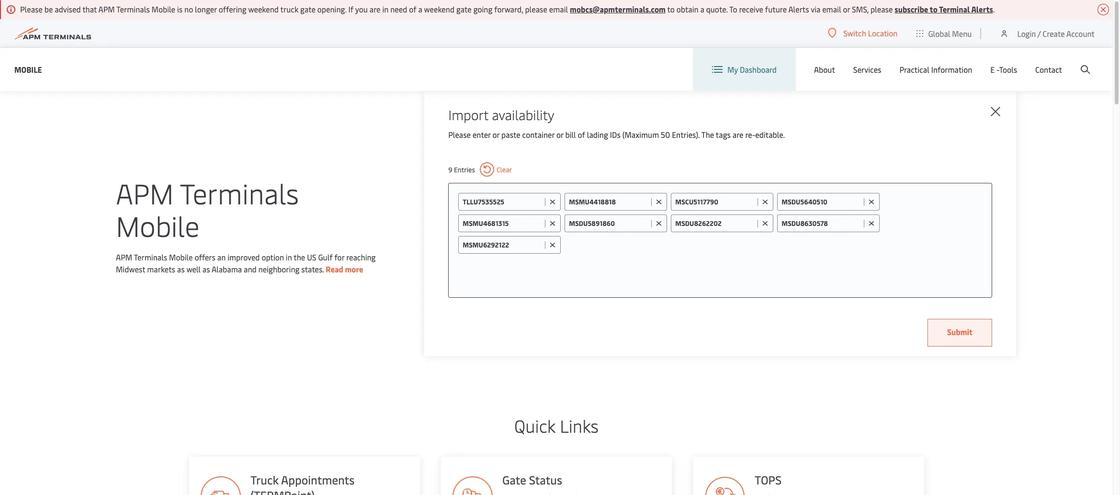 Task type: locate. For each thing, give the bounding box(es) containing it.
in left the 'the' at the bottom
[[286, 252, 292, 262]]

weekend left truck
[[248, 4, 279, 14]]

1 horizontal spatial to
[[930, 4, 938, 14]]

1 vertical spatial terminals
[[180, 174, 299, 212]]

create
[[1043, 28, 1065, 39]]

0 vertical spatial of
[[409, 4, 416, 14]]

via
[[811, 4, 820, 14]]

1 horizontal spatial alerts
[[971, 4, 993, 14]]

mobile
[[152, 4, 175, 14], [14, 64, 42, 74], [116, 206, 200, 244], [169, 252, 193, 262]]

1 horizontal spatial please
[[448, 129, 471, 140]]

1 horizontal spatial please
[[871, 4, 893, 14]]

0 horizontal spatial as
[[177, 264, 185, 274]]

1 horizontal spatial or
[[556, 129, 563, 140]]

0 horizontal spatial of
[[409, 4, 416, 14]]

Entered ID text field
[[463, 197, 543, 206], [782, 197, 862, 206], [675, 219, 755, 228], [463, 240, 543, 249]]

0 horizontal spatial a
[[418, 4, 422, 14]]

0 horizontal spatial gate
[[300, 4, 316, 14]]

2 vertical spatial terminals
[[134, 252, 167, 262]]

future
[[765, 4, 787, 14]]

2 vertical spatial apm
[[116, 252, 132, 262]]

0 horizontal spatial email
[[549, 4, 568, 14]]

please right sms,
[[871, 4, 893, 14]]

in
[[382, 4, 388, 14], [286, 252, 292, 262]]

1 horizontal spatial weekend
[[424, 4, 454, 14]]

apm terminals mobile offers an improved option in the us gulf for reaching midwest markets as well as alabama and neighboring states.
[[116, 252, 376, 274]]

alabama
[[212, 264, 242, 274]]

gate status link
[[441, 457, 672, 495]]

0 horizontal spatial are
[[370, 4, 380, 14]]

in left the need
[[382, 4, 388, 14]]

manager truck appointments - 53 image
[[453, 476, 493, 495]]

more
[[345, 264, 363, 274]]

please down import
[[448, 129, 471, 140]]

2 alerts from the left
[[971, 4, 993, 14]]

login / create account link
[[1000, 19, 1095, 47]]

lading
[[587, 129, 608, 140]]

truck
[[250, 472, 278, 487]]

please for please be advised that apm terminals mobile is no longer offering weekend truck gate opening. if you are in need of a weekend gate going forward, please email mobcs@apmterminals.com to obtain a quote. to receive future alerts via email or sms, please subscribe to terminal alerts .
[[20, 4, 43, 14]]

entries
[[454, 165, 475, 174]]

of right bill on the right top
[[578, 129, 585, 140]]

weekend
[[248, 4, 279, 14], [424, 4, 454, 14]]

1 horizontal spatial of
[[578, 129, 585, 140]]

are right you
[[370, 4, 380, 14]]

terminals inside the 'apm terminals mobile offers an improved option in the us gulf for reaching midwest markets as well as alabama and neighboring states.'
[[134, 252, 167, 262]]

apm
[[98, 4, 115, 14], [116, 174, 174, 212], [116, 252, 132, 262]]

0 horizontal spatial alerts
[[788, 4, 809, 14]]

apm inside the 'apm terminals mobile offers an improved option in the us gulf for reaching midwest markets as well as alabama and neighboring states.'
[[116, 252, 132, 262]]

or right enter
[[493, 129, 500, 140]]

2 please from the left
[[871, 4, 893, 14]]

0 vertical spatial in
[[382, 4, 388, 14]]

0 horizontal spatial weekend
[[248, 4, 279, 14]]

terminals inside apm terminals mobile
[[180, 174, 299, 212]]

advised
[[55, 4, 81, 14]]

e
[[990, 64, 995, 75]]

contact
[[1035, 64, 1062, 75]]

you
[[355, 4, 368, 14]]

entries).
[[672, 129, 700, 140]]

midwest
[[116, 264, 145, 274]]

or left bill on the right top
[[556, 129, 563, 140]]

0 vertical spatial please
[[20, 4, 43, 14]]

or left sms,
[[843, 4, 850, 14]]

bill
[[565, 129, 576, 140]]

apm for apm terminals mobile offers an improved option in the us gulf for reaching midwest markets as well as alabama and neighboring states.
[[116, 252, 132, 262]]

opening.
[[317, 4, 347, 14]]

1 horizontal spatial a
[[700, 4, 704, 14]]

1 horizontal spatial gate
[[456, 4, 472, 14]]

alerts right terminal
[[971, 4, 993, 14]]

gate right truck
[[300, 4, 316, 14]]

2 a from the left
[[700, 4, 704, 14]]

appointments
[[281, 472, 354, 487]]

a right obtain
[[700, 4, 704, 14]]

9 entries
[[448, 165, 475, 174]]

truck
[[280, 4, 298, 14]]

is
[[177, 4, 183, 14]]

quick links
[[514, 414, 599, 437]]

in inside the 'apm terminals mobile offers an improved option in the us gulf for reaching midwest markets as well as alabama and neighboring states.'
[[286, 252, 292, 262]]

forward,
[[494, 4, 523, 14]]

0 horizontal spatial please
[[20, 4, 43, 14]]

mobile secondary image
[[162, 244, 330, 387]]

as down offers
[[202, 264, 210, 274]]

ids
[[610, 129, 620, 140]]

no
[[184, 4, 193, 14]]

about
[[814, 64, 835, 75]]

alerts left via
[[788, 4, 809, 14]]

tags
[[716, 129, 731, 140]]

a
[[418, 4, 422, 14], [700, 4, 704, 14]]

the
[[701, 129, 714, 140]]

2 horizontal spatial or
[[843, 4, 850, 14]]

1 vertical spatial apm
[[116, 174, 174, 212]]

login / create account
[[1017, 28, 1095, 39]]

please left be
[[20, 4, 43, 14]]

(maximum
[[622, 129, 659, 140]]

1 weekend from the left
[[248, 4, 279, 14]]

status
[[529, 472, 562, 487]]

or
[[843, 4, 850, 14], [493, 129, 500, 140], [556, 129, 563, 140]]

of
[[409, 4, 416, 14], [578, 129, 585, 140]]

(termpoint)
[[250, 487, 314, 495]]

1 vertical spatial in
[[286, 252, 292, 262]]

an
[[217, 252, 226, 262]]

global menu button
[[907, 19, 981, 48]]

1 vertical spatial are
[[733, 129, 743, 140]]

re-
[[745, 129, 755, 140]]

1 vertical spatial please
[[448, 129, 471, 140]]

a right the need
[[418, 4, 422, 14]]

paste
[[501, 129, 520, 140]]

1 horizontal spatial in
[[382, 4, 388, 14]]

please
[[20, 4, 43, 14], [448, 129, 471, 140]]

login
[[1017, 28, 1036, 39]]

please be advised that apm terminals mobile is no longer offering weekend truck gate opening. if you are in need of a weekend gate going forward, please email mobcs@apmterminals.com to obtain a quote. to receive future alerts via email or sms, please subscribe to terminal alerts .
[[20, 4, 995, 14]]

0 horizontal spatial in
[[286, 252, 292, 262]]

gate left going
[[456, 4, 472, 14]]

my dashboard
[[727, 64, 777, 75]]

gate
[[300, 4, 316, 14], [456, 4, 472, 14]]

please
[[525, 4, 547, 14], [871, 4, 893, 14]]

2 gate from the left
[[456, 4, 472, 14]]

0 horizontal spatial to
[[667, 4, 675, 14]]

please right forward,
[[525, 4, 547, 14]]

global
[[928, 28, 950, 39]]

practical information button
[[900, 48, 972, 91]]

to left terminal
[[930, 4, 938, 14]]

1 horizontal spatial as
[[202, 264, 210, 274]]

the
[[294, 252, 305, 262]]

please for please enter or paste container or bill of lading ids (maximum 50 entries). the tags are re-editable.
[[448, 129, 471, 140]]

1 vertical spatial of
[[578, 129, 585, 140]]

2 email from the left
[[822, 4, 841, 14]]

apm inside apm terminals mobile
[[116, 174, 174, 212]]

account
[[1066, 28, 1095, 39]]

mobile link
[[14, 63, 42, 75]]

subscribe
[[895, 4, 928, 14]]

1 horizontal spatial email
[[822, 4, 841, 14]]

0 horizontal spatial please
[[525, 4, 547, 14]]

Entered ID text field
[[569, 197, 649, 206], [675, 197, 755, 206], [463, 219, 543, 228], [569, 219, 649, 228], [782, 219, 862, 228]]

menu
[[952, 28, 972, 39]]

terminals
[[116, 4, 150, 14], [180, 174, 299, 212], [134, 252, 167, 262]]

for
[[334, 252, 344, 262]]

as left well
[[177, 264, 185, 274]]

alerts
[[788, 4, 809, 14], [971, 4, 993, 14]]

to left obtain
[[667, 4, 675, 14]]

of right the need
[[409, 4, 416, 14]]

-
[[997, 64, 999, 75]]

are left re-
[[733, 129, 743, 140]]

if
[[348, 4, 353, 14]]

improved
[[228, 252, 260, 262]]

weekend right the need
[[424, 4, 454, 14]]



Task type: vqa. For each thing, say whether or not it's contained in the screenshot.
largest
no



Task type: describe. For each thing, give the bounding box(es) containing it.
option
[[262, 252, 284, 262]]

longer
[[195, 4, 217, 14]]

receive
[[739, 4, 763, 14]]

tops link
[[693, 457, 924, 495]]

gate
[[502, 472, 526, 487]]

apm terminals mobile
[[116, 174, 299, 244]]

services button
[[853, 48, 881, 91]]

0 vertical spatial apm
[[98, 4, 115, 14]]

mobile inside apm terminals mobile
[[116, 206, 200, 244]]

Type or paste your IDs here text field
[[565, 236, 982, 253]]

e -tools
[[990, 64, 1017, 75]]

dashboard
[[740, 64, 777, 75]]

terminals for apm terminals mobile
[[180, 174, 299, 212]]

import availability
[[448, 105, 554, 124]]

offers
[[195, 252, 215, 262]]

and
[[244, 264, 257, 274]]

switch
[[843, 28, 866, 38]]

us
[[307, 252, 316, 262]]

global menu
[[928, 28, 972, 39]]

enter
[[473, 129, 491, 140]]

obtain
[[676, 4, 698, 14]]

my dashboard button
[[712, 48, 777, 91]]

please enter or paste container or bill of lading ids (maximum 50 entries). the tags are re-editable.
[[448, 129, 785, 140]]

practical information
[[900, 64, 972, 75]]

e -tools button
[[990, 48, 1017, 91]]

switch location button
[[828, 28, 898, 38]]

markets
[[147, 264, 175, 274]]

1 a from the left
[[418, 4, 422, 14]]

contact button
[[1035, 48, 1062, 91]]

mobile inside the 'apm terminals mobile offers an improved option in the us gulf for reaching midwest markets as well as alabama and neighboring states.'
[[169, 252, 193, 262]]

2 as from the left
[[202, 264, 210, 274]]

container
[[522, 129, 555, 140]]

going
[[473, 4, 492, 14]]

be
[[44, 4, 53, 14]]

location
[[868, 28, 898, 38]]

availability
[[492, 105, 554, 124]]

1 alerts from the left
[[788, 4, 809, 14]]

orange club loyalty program - 56 image
[[200, 476, 240, 495]]

that
[[82, 4, 97, 14]]

editable.
[[755, 129, 785, 140]]

1 gate from the left
[[300, 4, 316, 14]]

close alert image
[[1098, 4, 1109, 15]]

1 email from the left
[[549, 4, 568, 14]]

9
[[448, 165, 452, 174]]

.
[[993, 4, 995, 14]]

apmt icon 100 image
[[705, 476, 745, 495]]

1 horizontal spatial are
[[733, 129, 743, 140]]

1 as from the left
[[177, 264, 185, 274]]

information
[[931, 64, 972, 75]]

mobcs@apmterminals.com link
[[570, 4, 666, 14]]

truck appointments (termpoint) link
[[189, 457, 419, 495]]

import
[[448, 105, 488, 124]]

2 to from the left
[[930, 4, 938, 14]]

submit button
[[928, 319, 992, 347]]

2 weekend from the left
[[424, 4, 454, 14]]

50
[[661, 129, 670, 140]]

submit
[[947, 327, 973, 337]]

read more link
[[326, 264, 363, 274]]

clear
[[497, 165, 512, 174]]

links
[[560, 414, 599, 437]]

terminal
[[939, 4, 970, 14]]

1 to from the left
[[667, 4, 675, 14]]

quote. to
[[706, 4, 737, 14]]

reaching
[[346, 252, 376, 262]]

0 vertical spatial are
[[370, 4, 380, 14]]

0 horizontal spatial or
[[493, 129, 500, 140]]

practical
[[900, 64, 929, 75]]

subscribe to terminal alerts link
[[895, 4, 993, 14]]

neighboring
[[258, 264, 299, 274]]

0 vertical spatial terminals
[[116, 4, 150, 14]]

well
[[186, 264, 201, 274]]

need
[[390, 4, 407, 14]]

apm for apm terminals mobile
[[116, 174, 174, 212]]

clear button
[[480, 162, 512, 177]]

switch location
[[843, 28, 898, 38]]

offering
[[219, 4, 246, 14]]

/
[[1038, 28, 1041, 39]]

states.
[[301, 264, 324, 274]]

my
[[727, 64, 738, 75]]

services
[[853, 64, 881, 75]]

terminals for apm terminals mobile offers an improved option in the us gulf for reaching midwest markets as well as alabama and neighboring states.
[[134, 252, 167, 262]]

sms,
[[852, 4, 869, 14]]

tools
[[999, 64, 1017, 75]]

tops
[[755, 472, 782, 487]]

gate status
[[502, 472, 562, 487]]

1 please from the left
[[525, 4, 547, 14]]

gulf
[[318, 252, 333, 262]]

read
[[326, 264, 343, 274]]

quick
[[514, 414, 556, 437]]

mobcs@apmterminals.com
[[570, 4, 666, 14]]



